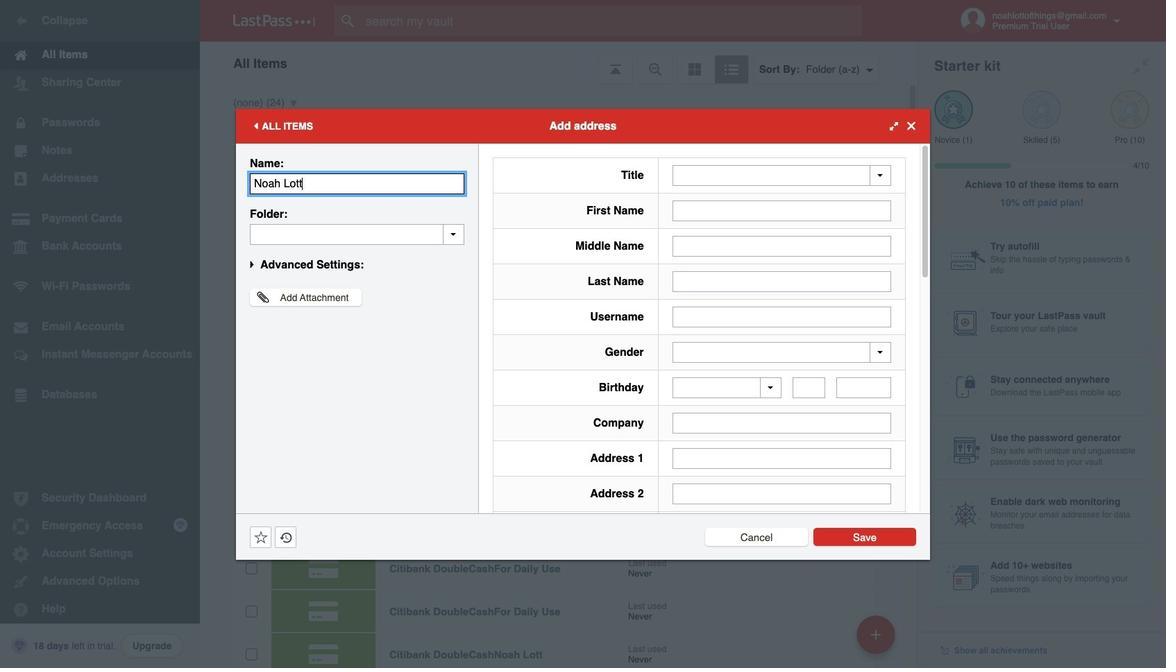 Task type: vqa. For each thing, say whether or not it's contained in the screenshot.
"New item" icon
yes



Task type: locate. For each thing, give the bounding box(es) containing it.
None text field
[[250, 173, 465, 194], [250, 224, 465, 245], [673, 271, 892, 292], [673, 307, 892, 327], [793, 378, 826, 399], [837, 378, 892, 399], [673, 413, 892, 434], [673, 449, 892, 470], [250, 173, 465, 194], [250, 224, 465, 245], [673, 271, 892, 292], [673, 307, 892, 327], [793, 378, 826, 399], [837, 378, 892, 399], [673, 413, 892, 434], [673, 449, 892, 470]]

lastpass image
[[233, 15, 315, 27]]

new item image
[[872, 630, 881, 640]]

main navigation navigation
[[0, 0, 200, 669]]

vault options navigation
[[200, 42, 918, 83]]

dialog
[[236, 109, 931, 669]]

None text field
[[673, 200, 892, 221], [673, 236, 892, 257], [673, 484, 892, 505], [673, 200, 892, 221], [673, 236, 892, 257], [673, 484, 892, 505]]



Task type: describe. For each thing, give the bounding box(es) containing it.
new item navigation
[[852, 612, 904, 669]]

Search search field
[[335, 6, 890, 36]]

search my vault text field
[[335, 6, 890, 36]]



